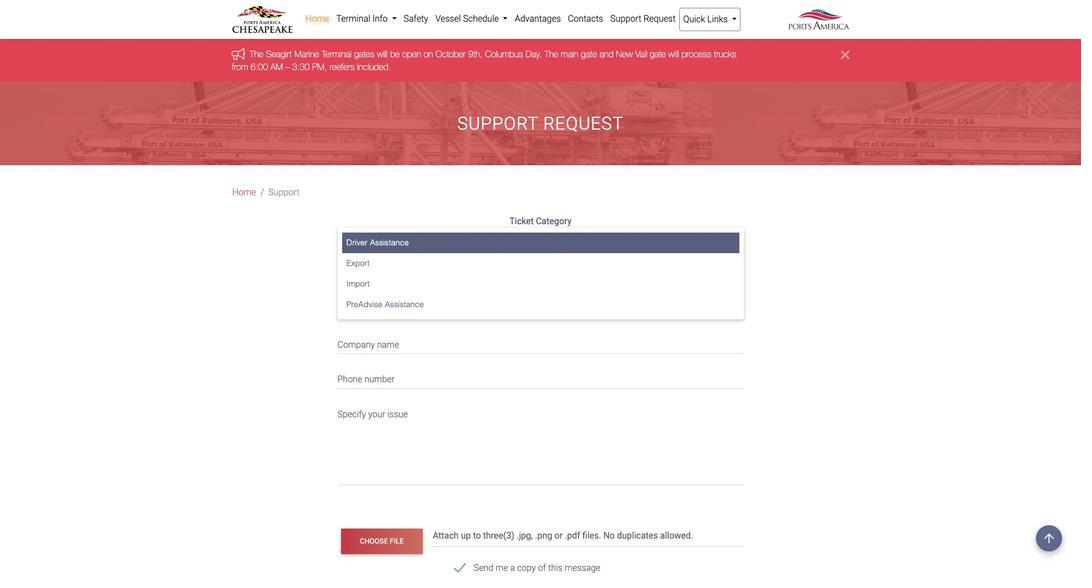 Task type: locate. For each thing, give the bounding box(es) containing it.
this
[[549, 563, 563, 573]]

vessel schedule link
[[432, 8, 512, 30]]

9th,
[[469, 49, 483, 59]]

your
[[370, 232, 387, 242], [368, 409, 385, 420]]

preadvise assistance
[[347, 300, 424, 309]]

terminal up reefers
[[322, 49, 352, 59]]

your left issue
[[368, 409, 385, 420]]

ticket
[[510, 216, 534, 227]]

1 vertical spatial your
[[368, 409, 385, 420]]

1 vertical spatial support request
[[458, 113, 624, 134]]

0 vertical spatial support
[[611, 13, 642, 24]]

close image
[[842, 48, 850, 61]]

1 horizontal spatial home
[[306, 13, 329, 24]]

assistance for preadvise assistance
[[385, 300, 424, 309]]

name right full
[[354, 305, 376, 315]]

driver
[[347, 238, 368, 247]]

0 horizontal spatial name
[[354, 305, 376, 315]]

vessel schedule
[[436, 13, 501, 24]]

home for the left home link
[[232, 187, 256, 198]]

1 vertical spatial home link
[[232, 186, 256, 199]]

1 vertical spatial name
[[377, 339, 400, 350]]

terminal
[[337, 13, 371, 24], [322, 49, 352, 59]]

0 horizontal spatial support
[[269, 187, 300, 198]]

and
[[600, 49, 614, 59]]

choose
[[338, 232, 367, 242], [360, 537, 388, 546]]

copy
[[518, 563, 536, 573]]

info
[[373, 13, 388, 24]]

1 the from the left
[[250, 49, 264, 59]]

terminal info
[[337, 13, 390, 24]]

1 horizontal spatial request
[[644, 13, 676, 24]]

the up the "6:00"
[[250, 49, 264, 59]]

1 horizontal spatial name
[[377, 339, 400, 350]]

0 vertical spatial home link
[[302, 8, 333, 30]]

safety link
[[400, 8, 432, 30]]

on
[[424, 49, 433, 59]]

1 horizontal spatial the
[[545, 49, 559, 59]]

0 horizontal spatial will
[[377, 49, 388, 59]]

0 horizontal spatial home
[[232, 187, 256, 198]]

1 gate from the left
[[581, 49, 597, 59]]

ticket category
[[510, 216, 572, 227]]

1 horizontal spatial will
[[669, 49, 680, 59]]

1 vertical spatial terminal
[[322, 49, 352, 59]]

the
[[250, 49, 264, 59], [545, 49, 559, 59]]

request
[[644, 13, 676, 24], [544, 113, 624, 134]]

0 vertical spatial home
[[306, 13, 329, 24]]

0 vertical spatial request
[[644, 13, 676, 24]]

name for company name
[[377, 339, 400, 350]]

home
[[306, 13, 329, 24], [232, 187, 256, 198]]

process
[[682, 49, 712, 59]]

your for specify
[[368, 409, 385, 420]]

0 vertical spatial assistance
[[370, 238, 409, 247]]

0 horizontal spatial the
[[250, 49, 264, 59]]

advantages
[[515, 13, 561, 24]]

send me a copy of this message
[[474, 563, 601, 573]]

preadvise
[[347, 300, 383, 309]]

day.
[[526, 49, 542, 59]]

Specify your issue text field
[[338, 402, 744, 485]]

1 horizontal spatial home link
[[302, 8, 333, 30]]

support request
[[611, 13, 676, 24], [458, 113, 624, 134]]

home link
[[302, 8, 333, 30], [232, 186, 256, 199]]

2 horizontal spatial support
[[611, 13, 642, 24]]

0 horizontal spatial gate
[[581, 49, 597, 59]]

0 horizontal spatial home link
[[232, 186, 256, 199]]

choose file
[[360, 537, 404, 546]]

0 vertical spatial choose
[[338, 232, 367, 242]]

message
[[565, 563, 601, 573]]

quick links
[[684, 14, 730, 24]]

assistance
[[370, 238, 409, 247], [385, 300, 424, 309]]

company
[[338, 339, 375, 350]]

name right company
[[377, 339, 400, 350]]

will left be at the left top
[[377, 49, 388, 59]]

mail
[[345, 270, 362, 280]]

new
[[616, 49, 633, 59]]

choose up export
[[338, 232, 367, 242]]

–
[[286, 62, 290, 72]]

6:00
[[251, 62, 268, 72]]

export
[[347, 259, 370, 268]]

option
[[389, 232, 414, 242]]

be
[[390, 49, 400, 59]]

phone number
[[338, 374, 395, 385]]

terminal info link
[[333, 8, 400, 30]]

support request link
[[607, 8, 680, 30]]

main
[[561, 49, 579, 59]]

name
[[354, 305, 376, 315], [377, 339, 400, 350]]

support
[[611, 13, 642, 24], [458, 113, 539, 134], [269, 187, 300, 198]]

choose left file
[[360, 537, 388, 546]]

will left process
[[669, 49, 680, 59]]

2 vertical spatial support
[[269, 187, 300, 198]]

go to top image
[[1037, 526, 1063, 552]]

0 horizontal spatial request
[[544, 113, 624, 134]]

included.
[[357, 62, 391, 72]]

a
[[511, 563, 515, 573]]

quick links link
[[680, 8, 741, 31]]

columbus
[[485, 49, 524, 59]]

marine
[[295, 49, 319, 59]]

number
[[365, 374, 395, 385]]

terminal left info
[[337, 13, 371, 24]]

1 horizontal spatial support
[[458, 113, 539, 134]]

phone
[[338, 374, 363, 385]]

1 horizontal spatial gate
[[650, 49, 666, 59]]

1 vertical spatial home
[[232, 187, 256, 198]]

0 vertical spatial name
[[354, 305, 376, 315]]

gate right vail
[[650, 49, 666, 59]]

choose your option
[[338, 232, 414, 242]]

assistance right driver
[[370, 238, 409, 247]]

assistance right preadvise at the left bottom
[[385, 300, 424, 309]]

0 vertical spatial your
[[370, 232, 387, 242]]

1 vertical spatial request
[[544, 113, 624, 134]]

will
[[377, 49, 388, 59], [669, 49, 680, 59]]

1 vertical spatial assistance
[[385, 300, 424, 309]]

gate
[[581, 49, 597, 59], [650, 49, 666, 59]]

1 vertical spatial choose
[[360, 537, 388, 546]]

home for right home link
[[306, 13, 329, 24]]

open
[[402, 49, 421, 59]]

gate left and
[[581, 49, 597, 59]]

your right driver
[[370, 232, 387, 242]]

the right day.
[[545, 49, 559, 59]]

me
[[496, 563, 508, 573]]



Task type: vqa. For each thing, say whether or not it's contained in the screenshot.
Search
no



Task type: describe. For each thing, give the bounding box(es) containing it.
specify your issue
[[338, 409, 408, 420]]

driver assistance
[[347, 238, 409, 247]]

Attach up to three(3) .jpg, .png or .pdf files. No duplicates allowed. text field
[[432, 525, 746, 547]]

0 vertical spatial support request
[[611, 13, 676, 24]]

3:30
[[292, 62, 310, 72]]

category
[[536, 216, 572, 227]]

your for choose
[[370, 232, 387, 242]]

2 will from the left
[[669, 49, 680, 59]]

0 vertical spatial terminal
[[337, 13, 371, 24]]

the seagirt marine terminal gates will be open on october 9th, columbus day. the main gate and new vail gate will process trucks from 6:00 am – 3:30 pm, reefers included. alert
[[0, 39, 1082, 82]]

schedule
[[463, 13, 499, 24]]

october
[[436, 49, 466, 59]]

e-
[[338, 270, 345, 280]]

Phone number text field
[[338, 367, 744, 389]]

from
[[232, 62, 248, 72]]

2 the from the left
[[545, 49, 559, 59]]

2 gate from the left
[[650, 49, 666, 59]]

assistance for driver assistance
[[370, 238, 409, 247]]

the seagirt marine terminal gates will be open on october 9th, columbus day. the main gate and new vail gate will process trucks from 6:00 am – 3:30 pm, reefers included. link
[[232, 49, 737, 72]]

1 vertical spatial support
[[458, 113, 539, 134]]

issue
[[388, 409, 408, 420]]

vail
[[636, 49, 648, 59]]

gates
[[354, 49, 375, 59]]

reefers
[[330, 62, 355, 72]]

full name
[[338, 305, 376, 315]]

e-mail
[[338, 270, 362, 280]]

advantages link
[[512, 8, 565, 30]]

specify
[[338, 409, 366, 420]]

Company name text field
[[338, 333, 744, 354]]

vessel
[[436, 13, 461, 24]]

quick
[[684, 14, 706, 24]]

bullhorn image
[[232, 48, 250, 60]]

company name
[[338, 339, 400, 350]]

1 will from the left
[[377, 49, 388, 59]]

of
[[538, 563, 546, 573]]

trucks
[[714, 49, 737, 59]]

name for full name
[[354, 305, 376, 315]]

file
[[390, 537, 404, 546]]

import
[[347, 280, 370, 289]]

choose for choose file
[[360, 537, 388, 546]]

safety
[[404, 13, 429, 24]]

Full name text field
[[338, 298, 744, 319]]

full
[[338, 305, 351, 315]]

am
[[271, 62, 283, 72]]

choose for choose your option
[[338, 232, 367, 242]]

contacts
[[568, 13, 604, 24]]

links
[[708, 14, 728, 24]]

seagirt
[[266, 49, 292, 59]]

E-mail email field
[[338, 263, 744, 284]]

send
[[474, 563, 494, 573]]

terminal inside the seagirt marine terminal gates will be open on october 9th, columbus day. the main gate and new vail gate will process trucks from 6:00 am – 3:30 pm, reefers included.
[[322, 49, 352, 59]]

the seagirt marine terminal gates will be open on october 9th, columbus day. the main gate and new vail gate will process trucks from 6:00 am – 3:30 pm, reefers included.
[[232, 49, 737, 72]]

contacts link
[[565, 8, 607, 30]]

pm,
[[312, 62, 327, 72]]



